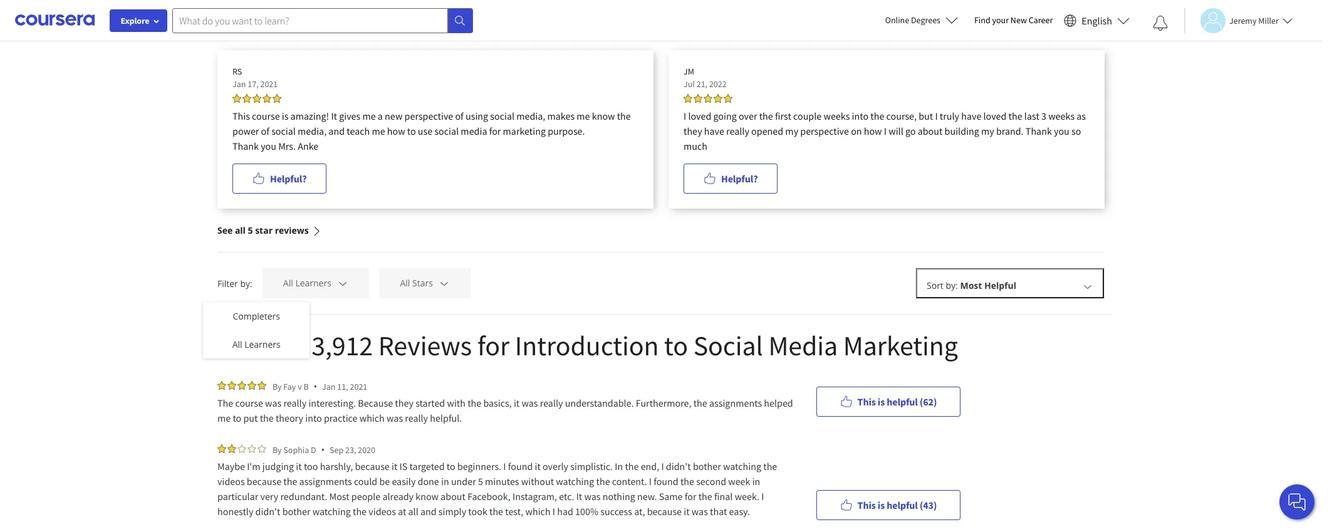 Task type: vqa. For each thing, say whether or not it's contained in the screenshot.
RECOMMENDATIONS link
no



Task type: locate. For each thing, give the bounding box(es) containing it.
1 horizontal spatial helpful? button
[[684, 164, 778, 194]]

watching
[[723, 460, 762, 473], [556, 475, 595, 488], [313, 505, 351, 518]]

bother
[[693, 460, 721, 473], [283, 505, 311, 518]]

this is helpful (62) button
[[817, 387, 961, 417]]

know
[[592, 110, 615, 122], [416, 490, 439, 503]]

all
[[283, 277, 293, 289], [400, 277, 410, 289], [232, 339, 242, 350]]

is left amazing!
[[282, 110, 289, 122]]

thank down power
[[233, 140, 259, 152]]

helpful for (62)
[[887, 395, 918, 408]]

online degrees button
[[876, 6, 969, 34]]

final
[[715, 490, 733, 503]]

and inside this course is amazing! it gives me a new perspective of using social media, makes me know the power of social media, and teach me how to use social media for marketing purpose. thank you mrs. anke
[[329, 125, 345, 137]]

which inside maybe i'm judging it too harshly, because it is targeted to beginners. i found it overly simplistic. in the end, i didn't bother watching the videos because the assignments could be easily done in under 5 minutes without watching the content. i found the second week in particular very redundant. most people already know about facebook, instagram, etc. it was nothing new. same for the final week. i honestly didn't bother watching the videos at all and simply took the test, which i had 100% success at, because it was that easy.
[[526, 505, 551, 518]]

1 horizontal spatial star image
[[258, 445, 266, 453]]

know down done
[[416, 490, 439, 503]]

all learners button
[[263, 268, 370, 298]]

to up under
[[447, 460, 456, 473]]

1 vertical spatial course
[[235, 397, 263, 409]]

0 vertical spatial it
[[331, 110, 337, 122]]

all stars button
[[380, 268, 471, 298]]

2021 right the 11,
[[350, 381, 368, 392]]

•
[[314, 381, 317, 392], [321, 444, 325, 456]]

into down 'interesting.'
[[305, 412, 322, 424]]

found up without
[[508, 460, 533, 473]]

0 horizontal spatial watching
[[313, 505, 351, 518]]

1 vertical spatial bother
[[283, 505, 311, 518]]

chevron down image for stars
[[439, 278, 450, 289]]

0 vertical spatial jan
[[233, 78, 246, 90]]

explore
[[121, 15, 150, 26]]

understandable.
[[565, 397, 634, 409]]

star image up i'm
[[258, 445, 266, 453]]

filter by:
[[218, 277, 253, 289]]

all learners down the 'completers'
[[232, 339, 281, 350]]

perspective down couple
[[801, 125, 850, 137]]

0 vertical spatial of
[[455, 110, 464, 122]]

1 how from the left
[[387, 125, 405, 137]]

redundant.
[[281, 490, 327, 503]]

filled star image
[[233, 94, 241, 103], [243, 94, 251, 103], [263, 94, 271, 103], [724, 94, 733, 103], [228, 381, 236, 390]]

all inside all learners dropdown button
[[283, 277, 293, 289]]

2 weeks from the left
[[1049, 110, 1075, 122]]

0 vertical spatial course
[[252, 110, 280, 122]]

etc.
[[559, 490, 575, 503]]

done
[[418, 475, 439, 488]]

all right at
[[408, 505, 419, 518]]

about up the simply at bottom left
[[441, 490, 466, 503]]

0 vertical spatial learners
[[296, 277, 332, 289]]

1 horizontal spatial know
[[592, 110, 615, 122]]

1 horizontal spatial all learners
[[283, 277, 332, 289]]

to left the use
[[407, 125, 416, 137]]

1 helpful? button from the left
[[233, 164, 327, 194]]

1 vertical spatial reviews
[[275, 224, 309, 236]]

show notifications image
[[1154, 16, 1169, 31]]

find
[[975, 14, 991, 26]]

1 vertical spatial perspective
[[801, 125, 850, 137]]

2 loved from the left
[[984, 110, 1007, 122]]

at,
[[635, 505, 645, 518]]

which down instagram,
[[526, 505, 551, 518]]

is left (43)
[[878, 499, 885, 511]]

last
[[1025, 110, 1040, 122]]

0 vertical spatial know
[[592, 110, 615, 122]]

1 weeks from the left
[[824, 110, 850, 122]]

all inside button
[[235, 224, 246, 236]]

reviews
[[266, 1, 354, 36], [275, 224, 309, 236]]

1 vertical spatial this
[[858, 395, 876, 408]]

1 horizontal spatial helpful?
[[722, 172, 758, 185]]

2 horizontal spatial of
[[455, 110, 464, 122]]

5 inside button
[[248, 224, 253, 236]]

1 vertical spatial it
[[577, 490, 583, 503]]

going
[[714, 110, 737, 122]]

the
[[617, 110, 631, 122], [760, 110, 774, 122], [871, 110, 885, 122], [1009, 110, 1023, 122], [468, 397, 482, 409], [694, 397, 708, 409], [260, 412, 274, 424], [625, 460, 639, 473], [764, 460, 778, 473], [284, 475, 297, 488], [597, 475, 610, 488], [681, 475, 695, 488], [699, 490, 713, 503], [353, 505, 367, 518], [490, 505, 503, 518]]

0 horizontal spatial videos
[[218, 475, 245, 488]]

1 horizontal spatial perspective
[[801, 125, 850, 137]]

helpful inside button
[[887, 395, 918, 408]]

jan inside "by fay v b • jan 11, 2021"
[[322, 381, 336, 392]]

0 vertical spatial into
[[852, 110, 869, 122]]

i up much
[[684, 110, 687, 122]]

how right on
[[864, 125, 882, 137]]

1 horizontal spatial all
[[408, 505, 419, 518]]

1 horizontal spatial how
[[864, 125, 882, 137]]

because
[[355, 460, 390, 473], [247, 475, 282, 488], [647, 505, 682, 518]]

know inside this course is amazing! it gives me a new perspective of using social media, makes me know the power of social media, and teach me how to use social media for marketing purpose. thank you mrs. anke
[[592, 110, 615, 122]]

find your new career link
[[969, 13, 1060, 28]]

filled star image down rs jan 17, 2021
[[263, 94, 271, 103]]

into inside i loved going over the first couple weeks into the course, but i truly have loved the last 3 weeks as they have really opened my perspective on how i will go about building my brand. thank you so much
[[852, 110, 869, 122]]

sep
[[330, 444, 344, 455]]

to left social
[[665, 329, 688, 363]]

helpful inside button
[[887, 499, 918, 511]]

0 horizontal spatial of
[[261, 125, 270, 137]]

fay
[[284, 381, 296, 392]]

it right etc.
[[577, 490, 583, 503]]

for up basics,
[[478, 329, 510, 363]]

0 horizontal spatial assignments
[[299, 475, 352, 488]]

0 horizontal spatial media,
[[298, 125, 327, 137]]

5 down beginners.
[[478, 475, 483, 488]]

and left the simply at bottom left
[[421, 505, 437, 518]]

helpful
[[887, 395, 918, 408], [887, 499, 918, 511]]

1 vertical spatial videos
[[369, 505, 396, 518]]

0 vertical spatial thank
[[1026, 125, 1053, 137]]

jm jul 21, 2022
[[684, 66, 727, 90]]

they up much
[[684, 125, 703, 137]]

What do you want to learn? text field
[[172, 8, 448, 33]]

1 vertical spatial know
[[416, 490, 439, 503]]

chevron down image
[[338, 278, 349, 289], [439, 278, 450, 289], [1083, 281, 1094, 292]]

1 vertical spatial didn't
[[256, 505, 281, 518]]

0 horizontal spatial found
[[508, 460, 533, 473]]

is inside button
[[878, 395, 885, 408]]

1 vertical spatial learners
[[245, 339, 281, 350]]

1 vertical spatial watching
[[556, 475, 595, 488]]

1 horizontal spatial jan
[[322, 381, 336, 392]]

i loved going over the first couple weeks into the course, but i truly have loved the last 3 weeks as they have really opened my perspective on how i will go about building my brand. thank you so much
[[684, 110, 1087, 152]]

for inside maybe i'm judging it too harshly, because it is targeted to beginners. i found it overly simplistic. in the end, i didn't bother watching the videos because the assignments could be easily done in under 5 minutes without watching the content. i found the second week in particular very redundant. most people already know about facebook, instagram, etc. it was nothing new. same for the final week. i honestly didn't bother watching the videos at all and simply took the test, which i had 100% success at, because it was that easy.
[[685, 490, 697, 503]]

helpful? button down much
[[684, 164, 778, 194]]

1 vertical spatial jan
[[322, 381, 336, 392]]

1 vertical spatial which
[[526, 505, 551, 518]]

instagram,
[[513, 490, 557, 503]]

didn't
[[666, 460, 691, 473], [256, 505, 281, 518]]

1 vertical spatial thank
[[233, 140, 259, 152]]

to inside the course was really interesting. because they started with the basics, it was really understandable. furthermore, the assignments helped me to put the theory into practice which was really helpful.
[[233, 412, 242, 424]]

1 vertical spatial all learners
[[232, 339, 281, 350]]

0 vertical spatial assignments
[[710, 397, 762, 409]]

2021 right 17,
[[260, 78, 278, 90]]

1 horizontal spatial •
[[321, 444, 325, 456]]

is left (62)
[[878, 395, 885, 408]]

completers menu item
[[203, 302, 310, 330]]

0 horizontal spatial all
[[232, 339, 242, 350]]

chevron down image inside all learners dropdown button
[[338, 278, 349, 289]]

all right see
[[235, 224, 246, 236]]

0 vertical spatial which
[[360, 412, 385, 424]]

to inside maybe i'm judging it too harshly, because it is targeted to beginners. i found it overly simplistic. in the end, i didn't bother watching the videos because the assignments could be easily done in under 5 minutes without watching the content. i found the second week in particular very redundant. most people already know about facebook, instagram, etc. it was nothing new. same for the final week. i honestly didn't bother watching the videos at all and simply took the test, which i had 100% success at, because it was that easy.
[[447, 460, 456, 473]]

of right 25
[[283, 329, 306, 363]]

2 horizontal spatial because
[[647, 505, 682, 518]]

you inside this course is amazing! it gives me a new perspective of using social media, makes me know the power of social media, and teach me how to use social media for marketing purpose. thank you mrs. anke
[[261, 140, 276, 152]]

0 vertical spatial by
[[273, 381, 282, 392]]

0 horizontal spatial you
[[261, 140, 276, 152]]

1 my from the left
[[786, 125, 799, 137]]

social right using
[[490, 110, 515, 122]]

theory
[[276, 412, 303, 424]]

0 horizontal spatial loved
[[689, 110, 712, 122]]

of left using
[[455, 110, 464, 122]]

1 helpful? from the left
[[270, 172, 307, 185]]

this inside button
[[858, 499, 876, 511]]

all inside the all stars button
[[400, 277, 410, 289]]

by for was
[[273, 381, 282, 392]]

2 vertical spatial because
[[647, 505, 682, 518]]

0 vertical spatial videos
[[218, 475, 245, 488]]

1 vertical spatial •
[[321, 444, 325, 456]]

1 vertical spatial and
[[421, 505, 437, 518]]

course up power
[[252, 110, 280, 122]]

because down same
[[647, 505, 682, 518]]

they
[[684, 125, 703, 137], [395, 397, 414, 409]]

0 horizontal spatial which
[[360, 412, 385, 424]]

0 vertical spatial •
[[314, 381, 317, 392]]

1 horizontal spatial into
[[852, 110, 869, 122]]

assignments down the harshly,
[[299, 475, 352, 488]]

None search field
[[172, 8, 473, 33]]

was left that
[[692, 505, 708, 518]]

0 vertical spatial all learners
[[283, 277, 332, 289]]

very
[[261, 490, 279, 503]]

course for to
[[235, 397, 263, 409]]

by inside by sophia d • sep 23, 2020
[[273, 444, 282, 455]]

0 horizontal spatial star image
[[248, 445, 256, 453]]

1 vertical spatial of
[[261, 125, 270, 137]]

5
[[248, 224, 253, 236], [478, 475, 483, 488]]

0 vertical spatial perspective
[[405, 110, 453, 122]]

0 vertical spatial about
[[918, 125, 943, 137]]

under
[[451, 475, 476, 488]]

week.
[[735, 490, 760, 503]]

really down "over"
[[727, 125, 750, 137]]

1 vertical spatial helpful
[[887, 499, 918, 511]]

filled star image
[[253, 94, 261, 103], [273, 94, 282, 103], [684, 94, 693, 103], [694, 94, 703, 103], [704, 94, 713, 103], [714, 94, 723, 103], [218, 381, 226, 390], [238, 381, 246, 390], [248, 381, 256, 390], [258, 381, 266, 390], [218, 445, 226, 453], [228, 445, 236, 453]]

have down going
[[705, 125, 725, 137]]

0 vertical spatial is
[[282, 110, 289, 122]]

you left mrs.
[[261, 140, 276, 152]]

learners inside menu item
[[245, 339, 281, 350]]

coursera image
[[15, 10, 95, 30]]

• right d
[[321, 444, 325, 456]]

course up the put
[[235, 397, 263, 409]]

menu containing completers
[[203, 302, 310, 359]]

(62)
[[920, 395, 938, 408]]

it left is
[[392, 460, 398, 473]]

they left started
[[395, 397, 414, 409]]

weeks right 3
[[1049, 110, 1075, 122]]

assignments
[[710, 397, 762, 409], [299, 475, 352, 488]]

this inside button
[[858, 395, 876, 408]]

star image
[[238, 445, 246, 453]]

me down the on the bottom
[[218, 412, 231, 424]]

by inside "by fay v b • jan 11, 2021"
[[273, 381, 282, 392]]

1 horizontal spatial they
[[684, 125, 703, 137]]

in right week
[[753, 475, 761, 488]]

assignments inside the course was really interesting. because they started with the basics, it was really understandable. furthermore, the assignments helped me to put the theory into practice which was really helpful.
[[710, 397, 762, 409]]

0 horizontal spatial perspective
[[405, 110, 453, 122]]

for right same
[[685, 490, 697, 503]]

which down because
[[360, 412, 385, 424]]

media,
[[517, 110, 546, 122], [298, 125, 327, 137]]

end,
[[641, 460, 660, 473]]

know inside maybe i'm judging it too harshly, because it is targeted to beginners. i found it overly simplistic. in the end, i didn't bother watching the videos because the assignments could be easily done in under 5 minutes without watching the content. i found the second week in particular very redundant. most people already know about facebook, instagram, etc. it was nothing new. same for the final week. i honestly didn't bother watching the videos at all and simply took the test, which i had 100% success at, because it was that easy.
[[416, 490, 439, 503]]

the course was really interesting. because they started with the basics, it was really understandable. furthermore, the assignments helped me to put the theory into practice which was really helpful.
[[218, 397, 796, 424]]

bother down the redundant.
[[283, 505, 311, 518]]

media, down amazing!
[[298, 125, 327, 137]]

this is helpful (62)
[[858, 395, 938, 408]]

thank down 3
[[1026, 125, 1053, 137]]

1 horizontal spatial my
[[982, 125, 995, 137]]

1 by from the top
[[273, 381, 282, 392]]

because
[[358, 397, 393, 409]]

3
[[1042, 110, 1047, 122]]

helpful left (62)
[[887, 395, 918, 408]]

is for the course was really interesting. because they started with the basics, it was really understandable. furthermore, the assignments helped me to put the theory into practice which was really helpful.
[[878, 395, 885, 408]]

to left the put
[[233, 412, 242, 424]]

0 horizontal spatial because
[[247, 475, 282, 488]]

which
[[360, 412, 385, 424], [526, 505, 551, 518]]

miller
[[1259, 15, 1280, 26]]

1 horizontal spatial chevron down image
[[439, 278, 450, 289]]

media, up marketing
[[517, 110, 546, 122]]

makes
[[548, 110, 575, 122]]

about down but
[[918, 125, 943, 137]]

will
[[889, 125, 904, 137]]

2 how from the left
[[864, 125, 882, 137]]

without
[[521, 475, 554, 488]]

2 vertical spatial for
[[685, 490, 697, 503]]

1 horizontal spatial in
[[753, 475, 761, 488]]

2 helpful from the top
[[887, 499, 918, 511]]

jan down rs
[[233, 78, 246, 90]]

social
[[490, 110, 515, 122], [272, 125, 296, 137], [435, 125, 459, 137]]

was right basics,
[[522, 397, 538, 409]]

week
[[729, 475, 751, 488]]

perspective inside this course is amazing! it gives me a new perspective of using social media, makes me know the power of social media, and teach me how to use social media for marketing purpose. thank you mrs. anke
[[405, 110, 453, 122]]

social right the use
[[435, 125, 459, 137]]

25
[[251, 329, 278, 363]]

2 by from the top
[[273, 444, 282, 455]]

0 vertical spatial 5
[[248, 224, 253, 236]]

weeks right couple
[[824, 110, 850, 122]]

1 horizontal spatial all
[[283, 277, 293, 289]]

is inside button
[[878, 499, 885, 511]]

course inside this course is amazing! it gives me a new perspective of using social media, makes me know the power of social media, and teach me how to use social media for marketing purpose. thank you mrs. anke
[[252, 110, 280, 122]]

is for maybe i'm judging it too harshly, because it is targeted to beginners. i found it overly simplistic. in the end, i didn't bother watching the videos because the assignments could be easily done in under 5 minutes without watching the content. i found the second week in particular very redundant. most people already know about facebook, instagram, etc. it was nothing new. same for the final week. i honestly didn't bother watching the videos at all and simply took the test, which i had 100% success at, because it was that easy.
[[878, 499, 885, 511]]

helpful left (43)
[[887, 499, 918, 511]]

• right b
[[314, 381, 317, 392]]

teach
[[347, 125, 370, 137]]

i right but
[[936, 110, 938, 122]]

all learners up completers menu item
[[283, 277, 332, 289]]

all learners inside menu item
[[232, 339, 281, 350]]

0 vertical spatial you
[[1055, 125, 1070, 137]]

0 horizontal spatial helpful? button
[[233, 164, 327, 194]]

2 vertical spatial is
[[878, 499, 885, 511]]

1 vertical spatial have
[[705, 125, 725, 137]]

and down gives
[[329, 125, 345, 137]]

0 horizontal spatial into
[[305, 412, 322, 424]]

1 horizontal spatial thank
[[1026, 125, 1053, 137]]

jul
[[684, 78, 695, 90]]

loved
[[689, 110, 712, 122], [984, 110, 1007, 122]]

how down "new"
[[387, 125, 405, 137]]

course
[[252, 110, 280, 122], [235, 397, 263, 409]]

all left stars
[[400, 277, 410, 289]]

building
[[945, 125, 980, 137]]

thank inside i loved going over the first couple weeks into the course, but i truly have loved the last 3 weeks as they have really opened my perspective on how i will go about building my brand. thank you so much
[[1026, 125, 1053, 137]]

1 vertical spatial by
[[273, 444, 282, 455]]

0 horizontal spatial all learners
[[232, 339, 281, 350]]

perspective
[[405, 110, 453, 122], [801, 125, 850, 137]]

this course is amazing! it gives me a new perspective of using social media, makes me know the power of social media, and teach me how to use social media for marketing purpose. thank you mrs. anke
[[233, 110, 631, 152]]

course inside the course was really interesting. because they started with the basics, it was really understandable. furthermore, the assignments helped me to put the theory into practice which was really helpful.
[[235, 397, 263, 409]]

1 helpful from the top
[[887, 395, 918, 408]]

1 vertical spatial assignments
[[299, 475, 352, 488]]

completers
[[233, 310, 280, 322]]

by left fay
[[273, 381, 282, 392]]

star image
[[248, 445, 256, 453], [258, 445, 266, 453]]

0 vertical spatial they
[[684, 125, 703, 137]]

career
[[1029, 14, 1053, 26]]

second
[[697, 475, 727, 488]]

this
[[233, 110, 250, 122], [858, 395, 876, 408], [858, 499, 876, 511]]

jan left the 11,
[[322, 381, 336, 392]]

1 horizontal spatial didn't
[[666, 460, 691, 473]]

chevron down image inside the all stars button
[[439, 278, 450, 289]]

b
[[304, 381, 309, 392]]

and inside maybe i'm judging it too harshly, because it is targeted to beginners. i found it overly simplistic. in the end, i didn't bother watching the videos because the assignments could be easily done in under 5 minutes without watching the content. i found the second week in particular very redundant. most people already know about facebook, instagram, etc. it was nothing new. same for the final week. i honestly didn't bother watching the videos at all and simply took the test, which i had 100% success at, because it was that easy.
[[421, 505, 437, 518]]

0 horizontal spatial weeks
[[824, 110, 850, 122]]

in right done
[[441, 475, 449, 488]]

know right makes
[[592, 110, 615, 122]]

1 horizontal spatial which
[[526, 505, 551, 518]]

menu
[[203, 302, 310, 359]]

because up the very
[[247, 475, 282, 488]]

purpose.
[[548, 125, 585, 137]]

it left gives
[[331, 110, 337, 122]]

bother up "second"
[[693, 460, 721, 473]]

i right end,
[[662, 460, 664, 473]]

top reviews
[[218, 1, 354, 36]]

was
[[265, 397, 282, 409], [522, 397, 538, 409], [387, 412, 403, 424], [585, 490, 601, 503], [692, 505, 708, 518]]

1 horizontal spatial because
[[355, 460, 390, 473]]

1 horizontal spatial you
[[1055, 125, 1070, 137]]

5 left star
[[248, 224, 253, 236]]

my
[[786, 125, 799, 137], [982, 125, 995, 137]]

1 horizontal spatial videos
[[369, 505, 396, 518]]

2 in from the left
[[753, 475, 761, 488]]

watching up etc.
[[556, 475, 595, 488]]

all
[[235, 224, 246, 236], [408, 505, 419, 518]]

0 horizontal spatial jan
[[233, 78, 246, 90]]

helpful? down mrs.
[[270, 172, 307, 185]]

didn't right end,
[[666, 460, 691, 473]]

me
[[363, 110, 376, 122], [577, 110, 590, 122], [372, 125, 385, 137], [218, 412, 231, 424]]

into inside the course was really interesting. because they started with the basics, it was really understandable. furthermore, the assignments helped me to put the theory into practice which was really helpful.
[[305, 412, 322, 424]]

didn't down the very
[[256, 505, 281, 518]]

1 vertical spatial into
[[305, 412, 322, 424]]

videos left at
[[369, 505, 396, 518]]

1 horizontal spatial learners
[[296, 277, 332, 289]]

was down because
[[387, 412, 403, 424]]

videos down the maybe
[[218, 475, 245, 488]]

0 horizontal spatial 2021
[[260, 78, 278, 90]]

found up same
[[654, 475, 679, 488]]

assignments left helped
[[710, 397, 762, 409]]

it up without
[[535, 460, 541, 473]]

it inside this course is amazing! it gives me a new perspective of using social media, makes me know the power of social media, and teach me how to use social media for marketing purpose. thank you mrs. anke
[[331, 110, 337, 122]]

into up on
[[852, 110, 869, 122]]

helpful? button down mrs.
[[233, 164, 327, 194]]

2 star image from the left
[[258, 445, 266, 453]]

i up minutes at the bottom of page
[[504, 460, 506, 473]]



Task type: describe. For each thing, give the bounding box(es) containing it.
explore button
[[110, 9, 167, 32]]

maybe
[[218, 460, 245, 473]]

me right makes
[[577, 110, 590, 122]]

filled star image up the on the bottom
[[228, 381, 236, 390]]

me left a
[[363, 110, 376, 122]]

1 - 25 of 3,912 reviews for introduction to social media marketing
[[218, 329, 958, 363]]

introduction
[[515, 329, 659, 363]]

see all 5 star reviews
[[218, 224, 309, 236]]

over
[[739, 110, 758, 122]]

facebook,
[[468, 490, 511, 503]]

2 horizontal spatial chevron down image
[[1083, 281, 1094, 292]]

power
[[233, 125, 259, 137]]

jan inside rs jan 17, 2021
[[233, 78, 246, 90]]

1
[[218, 329, 231, 363]]

nothing
[[603, 490, 636, 503]]

beginners.
[[458, 460, 502, 473]]

rs jan 17, 2021
[[233, 66, 278, 90]]

learners inside dropdown button
[[296, 277, 332, 289]]

all stars
[[400, 277, 433, 289]]

simply
[[439, 505, 467, 518]]

took
[[469, 505, 488, 518]]

100%
[[576, 505, 599, 518]]

same
[[659, 490, 683, 503]]

this is helpful (43)
[[858, 499, 938, 511]]

too
[[304, 460, 318, 473]]

1 vertical spatial for
[[478, 329, 510, 363]]

was up 100%
[[585, 490, 601, 503]]

rs
[[233, 66, 242, 77]]

0 vertical spatial didn't
[[666, 460, 691, 473]]

it inside maybe i'm judging it too harshly, because it is targeted to beginners. i found it overly simplistic. in the end, i didn't bother watching the videos because the assignments could be easily done in under 5 minutes without watching the content. i found the second week in particular very redundant. most people already know about facebook, instagram, etc. it was nothing new. same for the final week. i honestly didn't bother watching the videos at all and simply took the test, which i had 100% success at, because it was that easy.
[[577, 490, 583, 503]]

all for all learners dropdown button
[[283, 277, 293, 289]]

new
[[1011, 14, 1028, 26]]

content.
[[612, 475, 647, 488]]

simplistic.
[[571, 460, 613, 473]]

2 helpful? button from the left
[[684, 164, 778, 194]]

is
[[400, 460, 408, 473]]

0 vertical spatial reviews
[[266, 1, 354, 36]]

online
[[886, 14, 910, 26]]

thank inside this course is amazing! it gives me a new perspective of using social media, makes me know the power of social media, and teach me how to use social media for marketing purpose. thank you mrs. anke
[[233, 140, 259, 152]]

they inside i loved going over the first couple weeks into the course, but i truly have loved the last 3 weeks as they have really opened my perspective on how i will go about building my brand. thank you so much
[[684, 125, 703, 137]]

overly
[[543, 460, 569, 473]]

0 vertical spatial media,
[[517, 110, 546, 122]]

as
[[1077, 110, 1087, 122]]

for inside this course is amazing! it gives me a new perspective of using social media, makes me know the power of social media, and teach me how to use social media for marketing purpose. thank you mrs. anke
[[489, 125, 501, 137]]

1 in from the left
[[441, 475, 449, 488]]

to inside this course is amazing! it gives me a new perspective of using social media, makes me know the power of social media, and teach me how to use social media for marketing purpose. thank you mrs. anke
[[407, 125, 416, 137]]

by sophia d • sep 23, 2020
[[273, 444, 376, 456]]

21,
[[697, 78, 708, 90]]

assignments inside maybe i'm judging it too harshly, because it is targeted to beginners. i found it overly simplistic. in the end, i didn't bother watching the videos because the assignments could be easily done in under 5 minutes without watching the content. i found the second week in particular very redundant. most people already know about facebook, instagram, etc. it was nothing new. same for the final week. i honestly didn't bother watching the videos at all and simply took the test, which i had 100% success at, because it was that easy.
[[299, 475, 352, 488]]

really inside i loved going over the first couple weeks into the course, but i truly have loved the last 3 weeks as they have really opened my perspective on how i will go about building my brand. thank you so much
[[727, 125, 750, 137]]

honestly
[[218, 505, 254, 518]]

1 horizontal spatial have
[[962, 110, 982, 122]]

interesting.
[[309, 397, 356, 409]]

really down started
[[405, 412, 428, 424]]

helpful for (43)
[[887, 499, 918, 511]]

this for the course was really interesting. because they started with the basics, it was really understandable. furthermore, the assignments helped me to put the theory into practice which was really helpful.
[[858, 395, 876, 408]]

minutes
[[485, 475, 519, 488]]

1 vertical spatial because
[[247, 475, 282, 488]]

easily
[[392, 475, 416, 488]]

which inside the course was really interesting. because they started with the basics, it was really understandable. furthermore, the assignments helped me to put the theory into practice which was really helpful.
[[360, 412, 385, 424]]

really up 'theory'
[[284, 397, 307, 409]]

all for the all stars button
[[400, 277, 410, 289]]

0 horizontal spatial didn't
[[256, 505, 281, 518]]

how inside i loved going over the first couple weeks into the course, but i truly have loved the last 3 weeks as they have really opened my perspective on how i will go about building my brand. thank you so much
[[864, 125, 882, 137]]

is inside this course is amazing! it gives me a new perspective of using social media, makes me know the power of social media, and teach me how to use social media for marketing purpose. thank you mrs. anke
[[282, 110, 289, 122]]

17,
[[248, 78, 259, 90]]

all inside all learners menu item
[[232, 339, 242, 350]]

1 star image from the left
[[248, 445, 256, 453]]

this inside this course is amazing! it gives me a new perspective of using social media, makes me know the power of social media, and teach me how to use social media for marketing purpose. thank you mrs. anke
[[233, 110, 250, 122]]

filled star image down 17,
[[243, 94, 251, 103]]

all learners inside dropdown button
[[283, 277, 332, 289]]

put
[[244, 412, 258, 424]]

opened
[[752, 125, 784, 137]]

2 vertical spatial watching
[[313, 505, 351, 518]]

online degrees
[[886, 14, 941, 26]]

filled star image down rs
[[233, 94, 241, 103]]

your
[[993, 14, 1009, 26]]

the inside this course is amazing! it gives me a new perspective of using social media, makes me know the power of social media, and teach me how to use social media for marketing purpose. thank you mrs. anke
[[617, 110, 631, 122]]

jeremy
[[1230, 15, 1257, 26]]

reviews
[[379, 329, 472, 363]]

already
[[383, 490, 414, 503]]

top
[[218, 1, 261, 36]]

anke
[[298, 140, 319, 152]]

0 vertical spatial bother
[[693, 460, 721, 473]]

new.
[[638, 490, 657, 503]]

particular
[[218, 490, 259, 503]]

chat with us image
[[1288, 492, 1308, 512]]

test,
[[505, 505, 524, 518]]

i left the had on the bottom of page
[[553, 505, 555, 518]]

furthermore,
[[636, 397, 692, 409]]

this for maybe i'm judging it too harshly, because it is targeted to beginners. i found it overly simplistic. in the end, i didn't bother watching the videos because the assignments could be easily done in under 5 minutes without watching the content. i found the second week in particular very redundant. most people already know about facebook, instagram, etc. it was nothing new. same for the final week. i honestly didn't bother watching the videos at all and simply took the test, which i had 100% success at, because it was that easy.
[[858, 499, 876, 511]]

me down a
[[372, 125, 385, 137]]

2 helpful? from the left
[[722, 172, 758, 185]]

0 vertical spatial found
[[508, 460, 533, 473]]

marketing
[[844, 329, 958, 363]]

d
[[311, 444, 316, 455]]

by:
[[240, 277, 253, 289]]

a
[[378, 110, 383, 122]]

with
[[447, 397, 466, 409]]

you inside i loved going over the first couple weeks into the course, but i truly have loved the last 3 weeks as they have really opened my perspective on how i will go about building my brand. thank you so much
[[1055, 125, 1070, 137]]

all learners menu item
[[203, 330, 310, 359]]

2022
[[710, 78, 727, 90]]

1 horizontal spatial of
[[283, 329, 306, 363]]

most
[[329, 490, 350, 503]]

practice
[[324, 412, 358, 424]]

1 horizontal spatial watching
[[556, 475, 595, 488]]

by fay v b • jan 11, 2021
[[273, 381, 368, 392]]

filled star image down 2022
[[724, 94, 733, 103]]

perspective inside i loved going over the first couple weeks into the course, but i truly have loved the last 3 weeks as they have really opened my perspective on how i will go about building my brand. thank you so much
[[801, 125, 850, 137]]

be
[[380, 475, 390, 488]]

in
[[615, 460, 623, 473]]

about inside i loved going over the first couple weeks into the course, but i truly have loved the last 3 weeks as they have really opened my perspective on how i will go about building my brand. thank you so much
[[918, 125, 943, 137]]

media
[[769, 329, 838, 363]]

much
[[684, 140, 708, 152]]

about inside maybe i'm judging it too harshly, because it is targeted to beginners. i found it overly simplistic. in the end, i didn't bother watching the videos because the assignments could be easily done in under 5 minutes without watching the content. i found the second week in particular very redundant. most people already know about facebook, instagram, etc. it was nothing new. same for the final week. i honestly didn't bother watching the videos at all and simply took the test, which i had 100% success at, because it was that easy.
[[441, 490, 466, 503]]

truly
[[940, 110, 960, 122]]

0 horizontal spatial bother
[[283, 505, 311, 518]]

it left too
[[296, 460, 302, 473]]

0 vertical spatial because
[[355, 460, 390, 473]]

v
[[298, 381, 302, 392]]

0 vertical spatial watching
[[723, 460, 762, 473]]

2021 inside rs jan 17, 2021
[[260, 78, 278, 90]]

was up 'theory'
[[265, 397, 282, 409]]

harshly,
[[320, 460, 353, 473]]

i right the week.
[[762, 490, 765, 503]]

jm
[[684, 66, 695, 77]]

course for social
[[252, 110, 280, 122]]

amazing!
[[291, 110, 329, 122]]

they inside the course was really interesting. because they started with the basics, it was really understandable. furthermore, the assignments helped me to put the theory into practice which was really helpful.
[[395, 397, 414, 409]]

by for judging
[[273, 444, 282, 455]]

see
[[218, 224, 233, 236]]

i'm
[[247, 460, 261, 473]]

i down end,
[[649, 475, 652, 488]]

2021 inside "by fay v b • jan 11, 2021"
[[350, 381, 368, 392]]

this is helpful (43) button
[[817, 490, 961, 520]]

2 horizontal spatial social
[[490, 110, 515, 122]]

it inside the course was really interesting. because they started with the basics, it was really understandable. furthermore, the assignments helped me to put the theory into practice which was really helpful.
[[514, 397, 520, 409]]

that
[[710, 505, 728, 518]]

maybe i'm judging it too harshly, because it is targeted to beginners. i found it overly simplistic. in the end, i didn't bother watching the videos because the assignments could be easily done in under 5 minutes without watching the content. i found the second week in particular very redundant. most people already know about facebook, instagram, etc. it was nothing new. same for the final week. i honestly didn't bother watching the videos at all and simply took the test, which i had 100% success at, because it was that easy.
[[218, 460, 780, 518]]

the
[[218, 397, 233, 409]]

all inside maybe i'm judging it too harshly, because it is targeted to beginners. i found it overly simplistic. in the end, i didn't bother watching the videos because the assignments could be easily done in under 5 minutes without watching the content. i found the second week in particular very redundant. most people already know about facebook, instagram, etc. it was nothing new. same for the final week. i honestly didn't bother watching the videos at all and simply took the test, which i had 100% success at, because it was that easy.
[[408, 505, 419, 518]]

sophia
[[284, 444, 309, 455]]

me inside the course was really interesting. because they started with the basics, it was really understandable. furthermore, the assignments helped me to put the theory into practice which was really helpful.
[[218, 412, 231, 424]]

(43)
[[920, 499, 938, 511]]

1 loved from the left
[[689, 110, 712, 122]]

at
[[398, 505, 406, 518]]

really left the understandable.
[[540, 397, 563, 409]]

so
[[1072, 125, 1082, 137]]

chevron down image for learners
[[338, 278, 349, 289]]

1 vertical spatial media,
[[298, 125, 327, 137]]

0 horizontal spatial social
[[272, 125, 296, 137]]

1 horizontal spatial social
[[435, 125, 459, 137]]

reviews inside button
[[275, 224, 309, 236]]

11,
[[337, 381, 348, 392]]

judging
[[263, 460, 294, 473]]

i left will
[[884, 125, 887, 137]]

use
[[418, 125, 433, 137]]

how inside this course is amazing! it gives me a new perspective of using social media, makes me know the power of social media, and teach me how to use social media for marketing purpose. thank you mrs. anke
[[387, 125, 405, 137]]

1 vertical spatial found
[[654, 475, 679, 488]]

it left that
[[684, 505, 690, 518]]

23,
[[345, 444, 356, 455]]

5 inside maybe i'm judging it too harshly, because it is targeted to beginners. i found it overly simplistic. in the end, i didn't bother watching the videos because the assignments could be easily done in under 5 minutes without watching the content. i found the second week in particular very redundant. most people already know about facebook, instagram, etc. it was nothing new. same for the final week. i honestly didn't bother watching the videos at all and simply took the test, which i had 100% success at, because it was that easy.
[[478, 475, 483, 488]]

2 my from the left
[[982, 125, 995, 137]]



